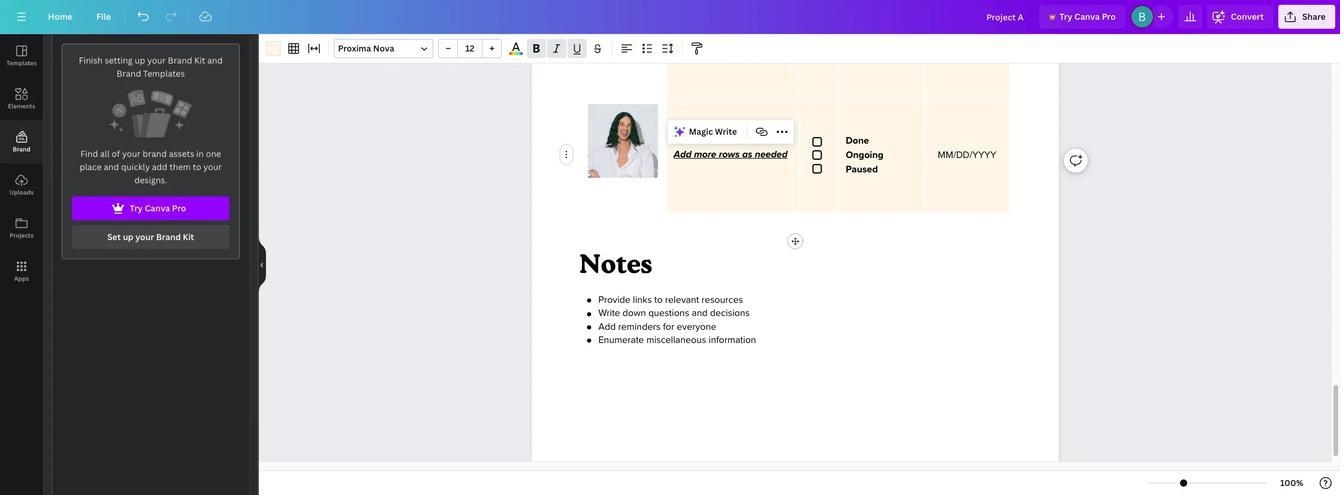 Task type: describe. For each thing, give the bounding box(es) containing it.
brand button
[[0, 121, 43, 164]]

none text field containing notes
[[532, 0, 1059, 464]]

share button
[[1279, 5, 1336, 29]]

down
[[623, 308, 646, 320]]

try canva pro for try canva pro button inside main "menu bar"
[[1060, 11, 1116, 22]]

resources
[[702, 294, 743, 306]]

and inside 'find all of your brand assets in one place and quickly add them to your designs.'
[[104, 161, 119, 173]]

proxima nova button
[[334, 39, 433, 58]]

convert
[[1231, 11, 1264, 22]]

provide links to relevant resources write down questions and decisions add reminders for everyone enumerate miscellaneous information
[[599, 294, 756, 347]]

one
[[206, 148, 221, 159]]

main menu bar
[[0, 0, 1341, 34]]

and inside finish setting up your brand kit and brand templates
[[207, 55, 223, 66]]

finish
[[79, 55, 103, 66]]

home link
[[38, 5, 82, 29]]

add
[[152, 161, 167, 173]]

apps
[[14, 275, 29, 283]]

enumerate
[[599, 335, 644, 347]]

provide
[[599, 294, 631, 306]]

up inside finish setting up your brand kit and brand templates
[[135, 55, 145, 66]]

brand inside 'button'
[[13, 145, 30, 153]]

notes
[[579, 248, 653, 280]]

canva inside main "menu bar"
[[1075, 11, 1100, 22]]

uploads button
[[0, 164, 43, 207]]

pro for try canva pro button inside main "menu bar"
[[1102, 11, 1116, 22]]

hide image
[[258, 236, 266, 294]]

your inside finish setting up your brand kit and brand templates
[[147, 55, 166, 66]]

add
[[599, 321, 616, 333]]

pro for the bottom try canva pro button
[[172, 203, 186, 214]]

setting
[[105, 55, 133, 66]]

nova
[[373, 43, 394, 54]]

and inside the provide links to relevant resources write down questions and decisions add reminders for everyone enumerate miscellaneous information
[[692, 308, 708, 320]]

magic
[[689, 126, 713, 137]]

miscellaneous
[[647, 335, 707, 347]]

of
[[112, 148, 120, 159]]

magic write button
[[670, 122, 742, 142]]

apps button
[[0, 250, 43, 293]]

for
[[663, 321, 675, 333]]

magic write
[[689, 126, 737, 137]]

set
[[107, 231, 121, 243]]

links
[[633, 294, 652, 306]]

in
[[196, 148, 204, 159]]

templates button
[[0, 34, 43, 77]]



Task type: vqa. For each thing, say whether or not it's contained in the screenshot.
File
yes



Task type: locate. For each thing, give the bounding box(es) containing it.
0 vertical spatial and
[[207, 55, 223, 66]]

0 horizontal spatial try canva pro
[[130, 203, 186, 214]]

find all of your brand assets in one place and quickly add them to your designs.
[[80, 148, 222, 186]]

designs.
[[134, 174, 167, 186]]

your inside button
[[135, 231, 154, 243]]

Design title text field
[[977, 5, 1035, 29]]

your
[[147, 55, 166, 66], [122, 148, 141, 159], [203, 161, 222, 173], [135, 231, 154, 243]]

kit inside finish setting up your brand kit and brand templates
[[194, 55, 205, 66]]

1 horizontal spatial write
[[715, 126, 737, 137]]

0 horizontal spatial to
[[193, 161, 201, 173]]

decisions
[[710, 308, 750, 320]]

them
[[170, 161, 191, 173]]

None text field
[[588, 96, 658, 201], [808, 135, 831, 175], [588, 96, 658, 201], [808, 135, 831, 175]]

0 horizontal spatial up
[[123, 231, 133, 243]]

questions
[[649, 308, 690, 320]]

1 vertical spatial try
[[130, 203, 143, 214]]

projects
[[10, 231, 34, 240]]

try for try canva pro button inside main "menu bar"
[[1060, 11, 1073, 22]]

1 vertical spatial try canva pro
[[130, 203, 186, 214]]

to inside 'find all of your brand assets in one place and quickly add them to your designs.'
[[193, 161, 201, 173]]

write up add
[[599, 308, 620, 320]]

0 horizontal spatial canva
[[145, 203, 170, 214]]

all
[[100, 148, 110, 159]]

write inside the provide links to relevant resources write down questions and decisions add reminders for everyone enumerate miscellaneous information
[[599, 308, 620, 320]]

group
[[438, 39, 502, 58]]

to down in
[[193, 161, 201, 173]]

1 vertical spatial templates
[[143, 68, 185, 79]]

brand
[[143, 148, 167, 159]]

100%
[[1281, 478, 1304, 489]]

write right magic
[[715, 126, 737, 137]]

assets
[[169, 148, 194, 159]]

0 horizontal spatial pro
[[172, 203, 186, 214]]

proxima
[[338, 43, 371, 54]]

try canva pro inside main "menu bar"
[[1060, 11, 1116, 22]]

your up quickly
[[122, 148, 141, 159]]

to
[[193, 161, 201, 173], [655, 294, 663, 306]]

file button
[[87, 5, 121, 29]]

1 horizontal spatial and
[[207, 55, 223, 66]]

1 horizontal spatial pro
[[1102, 11, 1116, 22]]

0 horizontal spatial write
[[599, 308, 620, 320]]

relevant
[[665, 294, 699, 306]]

brand inside button
[[156, 231, 181, 243]]

1 vertical spatial kit
[[183, 231, 194, 243]]

side panel tab list
[[0, 34, 43, 293]]

up right the set
[[123, 231, 133, 243]]

your right setting
[[147, 55, 166, 66]]

and up everyone
[[692, 308, 708, 320]]

0 vertical spatial kit
[[194, 55, 205, 66]]

1 vertical spatial canva
[[145, 203, 170, 214]]

your down one
[[203, 161, 222, 173]]

your right the set
[[135, 231, 154, 243]]

reminders
[[618, 321, 661, 333]]

try canva pro button
[[1040, 5, 1126, 29], [72, 197, 230, 221]]

try canva pro button inside main "menu bar"
[[1040, 5, 1126, 29]]

kit
[[194, 55, 205, 66], [183, 231, 194, 243]]

color range image
[[510, 52, 523, 55]]

convert button
[[1207, 5, 1274, 29]]

0 horizontal spatial try
[[130, 203, 143, 214]]

1 horizontal spatial try canva pro
[[1060, 11, 1116, 22]]

1 vertical spatial up
[[123, 231, 133, 243]]

0 horizontal spatial and
[[104, 161, 119, 173]]

finish setting up your brand kit and brand templates
[[79, 55, 223, 79]]

0 vertical spatial write
[[715, 126, 737, 137]]

and down of
[[104, 161, 119, 173]]

0 vertical spatial pro
[[1102, 11, 1116, 22]]

None text field
[[532, 0, 1059, 464]]

information
[[709, 335, 756, 347]]

1 horizontal spatial to
[[655, 294, 663, 306]]

to right links
[[655, 294, 663, 306]]

#fff5e6 image
[[266, 41, 281, 56]]

1 horizontal spatial try canva pro button
[[1040, 5, 1126, 29]]

projects button
[[0, 207, 43, 250]]

1 horizontal spatial canva
[[1075, 11, 1100, 22]]

to inside the provide links to relevant resources write down questions and decisions add reminders for everyone enumerate miscellaneous information
[[655, 294, 663, 306]]

home
[[48, 11, 72, 22]]

find
[[80, 148, 98, 159]]

try
[[1060, 11, 1073, 22], [130, 203, 143, 214]]

write
[[715, 126, 737, 137], [599, 308, 620, 320]]

quickly
[[121, 161, 150, 173]]

1 vertical spatial and
[[104, 161, 119, 173]]

and left the #fff5e6 image
[[207, 55, 223, 66]]

0 horizontal spatial try canva pro button
[[72, 197, 230, 221]]

brand
[[168, 55, 192, 66], [117, 68, 141, 79], [13, 145, 30, 153], [156, 231, 181, 243]]

templates
[[7, 59, 37, 67], [143, 68, 185, 79]]

and
[[207, 55, 223, 66], [104, 161, 119, 173], [692, 308, 708, 320]]

place
[[80, 161, 102, 173]]

0 vertical spatial to
[[193, 161, 201, 173]]

0 vertical spatial templates
[[7, 59, 37, 67]]

set up your brand kit button
[[72, 225, 230, 249]]

try for the bottom try canva pro button
[[130, 203, 143, 214]]

file
[[96, 11, 111, 22]]

2 vertical spatial and
[[692, 308, 708, 320]]

up inside button
[[123, 231, 133, 243]]

0 vertical spatial up
[[135, 55, 145, 66]]

0 vertical spatial try
[[1060, 11, 1073, 22]]

canva
[[1075, 11, 1100, 22], [145, 203, 170, 214]]

0 vertical spatial try canva pro button
[[1040, 5, 1126, 29]]

up right setting
[[135, 55, 145, 66]]

100% button
[[1273, 474, 1312, 493]]

1 horizontal spatial templates
[[143, 68, 185, 79]]

share
[[1303, 11, 1326, 22]]

2 horizontal spatial and
[[692, 308, 708, 320]]

– – number field
[[462, 43, 478, 54]]

try canva pro for the bottom try canva pro button
[[130, 203, 186, 214]]

everyone
[[677, 321, 717, 333]]

elements button
[[0, 77, 43, 121]]

pro
[[1102, 11, 1116, 22], [172, 203, 186, 214]]

write inside button
[[715, 126, 737, 137]]

0 horizontal spatial kit
[[183, 231, 194, 243]]

1 vertical spatial write
[[599, 308, 620, 320]]

kit inside button
[[183, 231, 194, 243]]

set up your brand kit
[[107, 231, 194, 243]]

proxima nova
[[338, 43, 394, 54]]

pro inside main "menu bar"
[[1102, 11, 1116, 22]]

0 vertical spatial try canva pro
[[1060, 11, 1116, 22]]

1 vertical spatial try canva pro button
[[72, 197, 230, 221]]

1 horizontal spatial try
[[1060, 11, 1073, 22]]

1 horizontal spatial up
[[135, 55, 145, 66]]

0 horizontal spatial templates
[[7, 59, 37, 67]]

templates inside finish setting up your brand kit and brand templates
[[143, 68, 185, 79]]

try inside main "menu bar"
[[1060, 11, 1073, 22]]

1 vertical spatial to
[[655, 294, 663, 306]]

1 vertical spatial pro
[[172, 203, 186, 214]]

templates inside button
[[7, 59, 37, 67]]

up
[[135, 55, 145, 66], [123, 231, 133, 243]]

1 horizontal spatial kit
[[194, 55, 205, 66]]

elements
[[8, 102, 35, 110]]

uploads
[[9, 188, 34, 197]]

0 vertical spatial canva
[[1075, 11, 1100, 22]]

try canva pro
[[1060, 11, 1116, 22], [130, 203, 186, 214]]



